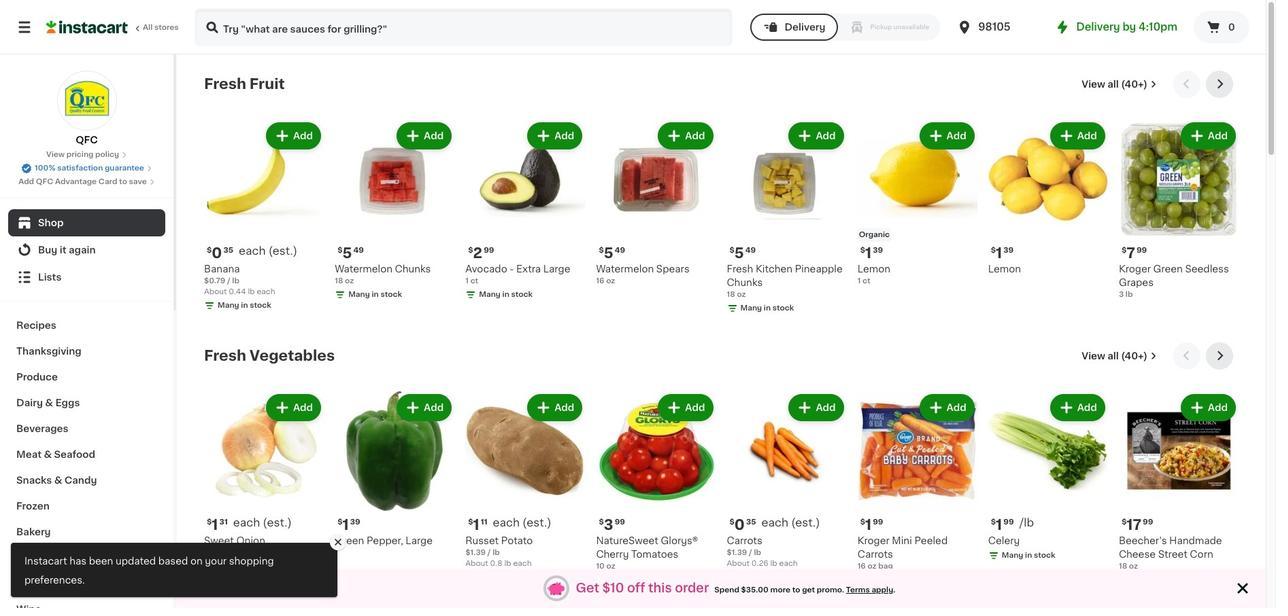 Task type: describe. For each thing, give the bounding box(es) containing it.
& for meat
[[44, 450, 52, 460]]

naturesweet
[[596, 537, 658, 546]]

watermelon spears 16 oz
[[596, 265, 690, 285]]

1 horizontal spatial $ 1 39
[[860, 246, 883, 261]]

kitchen
[[756, 265, 793, 274]]

lb up 0.26
[[754, 550, 761, 557]]

.
[[893, 587, 896, 594]]

$35.00
[[741, 587, 769, 594]]

snacks & candy
[[16, 476, 97, 486]]

(est.) for russet potato
[[523, 518, 551, 529]]

service type group
[[751, 14, 940, 41]]

each up onion
[[233, 518, 260, 529]]

1 inside $1.31 each (estimated) element
[[212, 518, 218, 533]]

stock down fresh kitchen pineapple chunks 18 oz
[[773, 305, 794, 312]]

lb up 0.44
[[232, 278, 239, 285]]

100%
[[35, 165, 55, 172]]

4:10pm
[[1139, 22, 1178, 32]]

banana
[[204, 265, 240, 274]]

celery
[[988, 537, 1020, 546]]

qfc inside 'link'
[[36, 178, 53, 186]]

instacart
[[24, 557, 67, 567]]

advantage
[[55, 178, 97, 186]]

view for 3
[[1082, 352, 1105, 361]]

corn
[[1190, 550, 1213, 560]]

kroger green seedless grapes 3 lb
[[1119, 265, 1229, 299]]

$1.31 each (estimated) element
[[204, 517, 324, 535]]

view all (40+) button for 17
[[1076, 343, 1163, 370]]

stock down avocado - extra large 1 ct
[[511, 291, 533, 299]]

product group containing 17
[[1119, 392, 1239, 601]]

order
[[675, 583, 709, 595]]

produce link
[[8, 365, 165, 390]]

/ inside russet potato $1.39 / lb about 0.8 lb each
[[488, 550, 491, 557]]

many in stock down 0.44
[[218, 302, 271, 310]]

product group containing 3
[[596, 392, 716, 601]]

0 horizontal spatial 3
[[604, 518, 613, 533]]

lb right 0.26
[[770, 561, 777, 568]]

fruit
[[250, 77, 285, 91]]

$1.39 inside the carrots $1.39 / lb about 0.26 lb each
[[727, 550, 747, 557]]

fresh for fresh vegetables
[[204, 349, 246, 363]]

deli
[[16, 554, 36, 563]]

fresh kitchen pineapple chunks 18 oz
[[727, 265, 843, 299]]

view pricing policy link
[[46, 150, 127, 161]]

(est.) for sweet onion
[[263, 518, 292, 529]]

mini
[[892, 537, 912, 546]]

close toast image
[[333, 537, 344, 548]]

$0.35 each (estimated) element for banana
[[204, 245, 324, 263]]

meat & seafood link
[[8, 442, 165, 468]]

35 for carrots
[[746, 519, 756, 527]]

fresh vegetables
[[204, 349, 335, 363]]

terms apply button
[[846, 585, 893, 596]]

it
[[60, 246, 66, 255]]

get $10 off this order spend $35.00 more to get promo. terms apply .
[[576, 583, 896, 595]]

view all (40+) for 17
[[1082, 352, 1148, 361]]

-
[[510, 265, 514, 274]]

39 for lemon
[[1004, 247, 1014, 255]]

many in stock for avocado - extra large
[[479, 291, 533, 299]]

lb right 0.66
[[248, 561, 255, 568]]

kroger mini peeled carrots 16 oz bag many in stock
[[858, 537, 948, 584]]

chunks inside fresh kitchen pineapple chunks 18 oz
[[727, 278, 763, 288]]

beecher's
[[1119, 537, 1167, 546]]

dairy & eggs link
[[8, 390, 165, 416]]

/ inside sweet onion $1.99 / lb about 0.66 lb each
[[226, 550, 230, 557]]

99 for naturesweet glorys® cherry tomatoes
[[615, 519, 625, 527]]

99 for avocado - extra large
[[484, 247, 494, 255]]

all for 7
[[1108, 80, 1119, 89]]

fresh fruit
[[204, 77, 285, 91]]

lists
[[38, 273, 62, 282]]

spend
[[714, 587, 739, 594]]

in up sponsored badge image
[[633, 577, 640, 584]]

1 $ 1 99 from the left
[[860, 518, 883, 533]]

$ inside $ 2 99
[[468, 247, 473, 255]]

view all (40+) for 7
[[1082, 80, 1148, 89]]

product group containing 7
[[1119, 120, 1239, 301]]

eggs
[[55, 399, 80, 408]]

lb inside kroger green seedless grapes 3 lb
[[1126, 291, 1133, 299]]

each inside 'banana $0.79 / lb about 0.44 lb each'
[[257, 289, 275, 296]]

avocado
[[465, 265, 507, 274]]

3 inside kroger green seedless grapes 3 lb
[[1119, 291, 1124, 299]]

each up 'banana $0.79 / lb about 0.44 lb each'
[[239, 246, 266, 257]]

pineapple
[[795, 265, 843, 274]]

lemon 1 ct
[[858, 265, 891, 285]]

18 inside watermelon chunks 18 oz
[[335, 278, 343, 285]]

dairy & eggs
[[16, 399, 80, 408]]

off
[[627, 583, 645, 595]]

/ inside 'banana $0.79 / lb about 0.44 lb each'
[[227, 278, 230, 285]]

(est.) for carrots
[[791, 518, 820, 529]]

all stores
[[143, 24, 179, 31]]

$1.11 each (estimated) element
[[465, 517, 585, 535]]

shop link
[[8, 210, 165, 237]]

1 inside lemon 1 ct
[[858, 278, 861, 285]]

all
[[143, 24, 153, 31]]

each inside sweet onion $1.99 / lb about 0.66 lb each
[[257, 561, 275, 568]]

1 vertical spatial large
[[406, 537, 433, 546]]

been
[[89, 557, 113, 567]]

many down watermelon chunks 18 oz in the top of the page
[[348, 291, 370, 299]]

oz inside watermelon spears 16 oz
[[606, 278, 615, 285]]

avocado - extra large 1 ct
[[465, 265, 570, 285]]

frozen link
[[8, 494, 165, 520]]

39 for green pepper, large
[[350, 519, 360, 527]]

& for snacks
[[54, 476, 62, 486]]

many in stock for watermelon chunks
[[348, 291, 402, 299]]

stock down watermelon chunks 18 oz in the top of the page
[[381, 291, 402, 299]]

0.26
[[752, 561, 769, 568]]

$0.35 each (estimated) element for carrots
[[727, 517, 847, 535]]

qfc link
[[57, 71, 117, 147]]

10
[[596, 563, 605, 571]]

lb right 0.44
[[248, 289, 255, 296]]

$ 1 39 for green pepper, large
[[338, 518, 360, 533]]

vegetables
[[250, 349, 335, 363]]

frozen
[[16, 502, 50, 512]]

buy it again link
[[8, 237, 165, 264]]

stock inside kroger mini peeled carrots 16 oz bag many in stock
[[903, 577, 925, 584]]

naturesweet glorys® cherry tomatoes 10 oz
[[596, 537, 698, 571]]

each (est.) for sweet onion
[[233, 518, 292, 529]]

handmade
[[1170, 537, 1222, 546]]

item carousel region containing fresh vegetables
[[204, 343, 1239, 607]]

0 for banana
[[212, 246, 222, 261]]

/ inside the carrots $1.39 / lb about 0.26 lb each
[[749, 550, 752, 557]]

delivery by 4:10pm
[[1076, 22, 1178, 32]]

0 button
[[1194, 11, 1250, 44]]

99 for kroger green seedless grapes
[[1137, 247, 1147, 255]]

add qfc advantage card to save link
[[18, 177, 155, 188]]

many down fresh kitchen pineapple chunks 18 oz
[[741, 305, 762, 312]]

5 for watermelon chunks
[[343, 246, 352, 261]]

product group containing 2
[[465, 120, 585, 303]]

in down /lb
[[1025, 552, 1032, 560]]

99 for beecher's handmade cheese street corn
[[1143, 519, 1153, 527]]

snacks & candy link
[[8, 468, 165, 494]]

many up sponsored badge image
[[610, 577, 631, 584]]

$ 0 35 for carrots
[[730, 518, 756, 533]]

main content containing fresh fruit
[[177, 54, 1266, 609]]

updated
[[116, 557, 156, 567]]

99 for kroger mini peeled carrots
[[873, 519, 883, 527]]

onion
[[236, 537, 265, 546]]

many down 0.44
[[218, 302, 239, 310]]

1 inside $1.11 each (estimated) element
[[473, 518, 479, 533]]

delivery for delivery by 4:10pm
[[1076, 22, 1120, 32]]

$ inside "$ 1 11"
[[468, 519, 473, 527]]

31
[[219, 519, 228, 527]]

to inside 'link'
[[119, 178, 127, 186]]

prepared foods
[[16, 580, 94, 589]]

49 for watermelon chunks
[[353, 247, 364, 255]]

buy it again
[[38, 246, 96, 255]]

$ 5 49 for fresh kitchen pineapple chunks
[[730, 246, 756, 261]]

preferences.
[[24, 576, 85, 586]]

prepared foods link
[[8, 571, 165, 597]]

many in stock for naturesweet glorys® cherry tomatoes
[[610, 577, 663, 584]]

$ 3 99
[[599, 518, 625, 533]]

promo.
[[817, 587, 844, 594]]

cherry
[[596, 550, 629, 560]]

each up the carrots $1.39 / lb about 0.26 lb each
[[762, 518, 789, 529]]

100% satisfaction guarantee
[[35, 165, 144, 172]]

item carousel region containing fresh fruit
[[204, 71, 1239, 332]]

0 for carrots
[[735, 518, 745, 533]]

each inside russet potato $1.39 / lb about 0.8 lb each
[[513, 561, 532, 568]]

oz inside beecher's handmade cheese street corn 18 oz
[[1129, 563, 1138, 571]]

$ 17 99
[[1122, 518, 1153, 533]]

meat
[[16, 450, 42, 460]]

delivery button
[[751, 14, 838, 41]]

all for 17
[[1108, 352, 1119, 361]]

snacks
[[16, 476, 52, 486]]

$ 1 99 inside '$1.99 per pound' element
[[991, 518, 1014, 533]]

lemon for lemon
[[988, 265, 1021, 274]]

watermelon chunks 18 oz
[[335, 265, 431, 285]]

49 for watermelon spears
[[615, 247, 625, 255]]



Task type: locate. For each thing, give the bounding box(es) containing it.
many in stock up sponsored badge image
[[610, 577, 663, 584]]

0 vertical spatial &
[[45, 399, 53, 408]]

18 inside beecher's handmade cheese street corn 18 oz
[[1119, 563, 1127, 571]]

2 lemon from the left
[[988, 265, 1021, 274]]

0 horizontal spatial 0
[[212, 246, 222, 261]]

$ 5 49 up watermelon spears 16 oz
[[599, 246, 625, 261]]

each down potato
[[513, 561, 532, 568]]

$ 0 35 for banana
[[207, 246, 233, 261]]

99 inside $ 17 99
[[1143, 519, 1153, 527]]

2 ct from the left
[[863, 278, 871, 285]]

/ up 0.8
[[488, 550, 491, 557]]

in down 0.44
[[241, 302, 248, 310]]

0 horizontal spatial ct
[[471, 278, 478, 285]]

delivery inside button
[[785, 22, 826, 32]]

1 horizontal spatial ct
[[863, 278, 871, 285]]

0 vertical spatial green
[[1154, 265, 1183, 274]]

lb down grapes
[[1126, 291, 1133, 299]]

foods
[[64, 580, 94, 589]]

kroger inside kroger green seedless grapes 3 lb
[[1119, 265, 1151, 274]]

terms
[[846, 587, 870, 594]]

oz inside watermelon chunks 18 oz
[[345, 278, 354, 285]]

(40+) for 17
[[1121, 352, 1148, 361]]

about left 0.26
[[727, 561, 750, 568]]

$ 5 49 up kitchen
[[730, 246, 756, 261]]

0 horizontal spatial 35
[[223, 247, 233, 255]]

spears
[[656, 265, 690, 274]]

lists link
[[8, 264, 165, 291]]

to left get
[[792, 587, 800, 594]]

49 up watermelon chunks 18 oz in the top of the page
[[353, 247, 364, 255]]

7
[[1127, 246, 1135, 261]]

each (est.) inside $1.11 each (estimated) element
[[493, 518, 551, 529]]

2 view all (40+) button from the top
[[1076, 343, 1163, 370]]

& left "eggs"
[[45, 399, 53, 408]]

$
[[207, 247, 212, 255], [338, 247, 343, 255], [468, 247, 473, 255], [599, 247, 604, 255], [730, 247, 735, 255], [860, 247, 865, 255], [991, 247, 996, 255], [1122, 247, 1127, 255], [207, 519, 212, 527], [338, 519, 343, 527], [468, 519, 473, 527], [599, 519, 604, 527], [730, 519, 735, 527], [860, 519, 865, 527], [991, 519, 996, 527], [1122, 519, 1127, 527]]

to down "guarantee"
[[119, 178, 127, 186]]

carrots inside the carrots $1.39 / lb about 0.26 lb each
[[727, 537, 762, 546]]

5 up watermelon chunks 18 oz in the top of the page
[[343, 246, 352, 261]]

many up apply
[[871, 577, 893, 584]]

3 $ 5 49 from the left
[[730, 246, 756, 261]]

each (est.) up potato
[[493, 518, 551, 529]]

shop
[[38, 218, 64, 228]]

2 49 from the left
[[615, 247, 625, 255]]

(est.)
[[268, 246, 297, 257], [263, 518, 292, 529], [523, 518, 551, 529], [791, 518, 820, 529]]

grapes
[[1119, 278, 1154, 288]]

buy
[[38, 246, 57, 255]]

0 vertical spatial view all (40+) button
[[1076, 71, 1163, 98]]

0 horizontal spatial 5
[[343, 246, 352, 261]]

1 vertical spatial 18
[[727, 291, 735, 299]]

5 for watermelon spears
[[604, 246, 613, 261]]

1 vertical spatial (40+)
[[1121, 352, 1148, 361]]

99 inside '$1.99 per pound' element
[[1004, 519, 1014, 527]]

0 vertical spatial $ 0 35
[[207, 246, 233, 261]]

1 horizontal spatial chunks
[[727, 278, 763, 288]]

stock down 'banana $0.79 / lb about 0.44 lb each'
[[250, 302, 271, 310]]

2 horizontal spatial 18
[[1119, 563, 1127, 571]]

1 horizontal spatial 49
[[615, 247, 625, 255]]

0 horizontal spatial $1.39
[[465, 550, 486, 557]]

39
[[873, 247, 883, 255], [1004, 247, 1014, 255], [350, 519, 360, 527]]

0.66
[[229, 561, 246, 568]]

99 right the 2
[[484, 247, 494, 255]]

many in stock for fresh kitchen pineapple chunks
[[741, 305, 794, 312]]

each (est.) up onion
[[233, 518, 292, 529]]

$0.35 each (estimated) element up the carrots $1.39 / lb about 0.26 lb each
[[727, 517, 847, 535]]

1 horizontal spatial 16
[[858, 563, 866, 571]]

/ right $1.99
[[226, 550, 230, 557]]

2 horizontal spatial $ 5 49
[[730, 246, 756, 261]]

qfc logo image
[[57, 71, 117, 131]]

$ 0 35 up banana
[[207, 246, 233, 261]]

1 horizontal spatial delivery
[[1076, 22, 1120, 32]]

(40+) for 7
[[1121, 80, 1148, 89]]

3 49 from the left
[[745, 247, 756, 255]]

1 vertical spatial chunks
[[727, 278, 763, 288]]

2 (40+) from the top
[[1121, 352, 1148, 361]]

add inside add qfc advantage card to save 'link'
[[18, 178, 34, 186]]

many down celery
[[1002, 552, 1023, 560]]

0 horizontal spatial chunks
[[395, 265, 431, 274]]

fresh left kitchen
[[727, 265, 753, 274]]

prepared
[[16, 580, 61, 589]]

$ 1 99 up celery
[[991, 518, 1014, 533]]

qfc down "100%"
[[36, 178, 53, 186]]

add qfc advantage card to save
[[18, 178, 147, 186]]

fresh down 0.44
[[204, 349, 246, 363]]

1 horizontal spatial qfc
[[76, 135, 98, 145]]

0.44
[[229, 289, 246, 296]]

about left 0.8
[[465, 561, 488, 568]]

about inside the carrots $1.39 / lb about 0.26 lb each
[[727, 561, 750, 568]]

kroger for grapes
[[1119, 265, 1151, 274]]

0 horizontal spatial watermelon
[[335, 265, 393, 274]]

sponsored badge image
[[596, 590, 637, 598]]

1 vertical spatial view
[[46, 151, 65, 159]]

in
[[372, 291, 379, 299], [502, 291, 509, 299], [241, 302, 248, 310], [764, 305, 771, 312], [1025, 552, 1032, 560], [633, 577, 640, 584], [895, 577, 902, 584]]

1 vertical spatial item carousel region
[[204, 343, 1239, 607]]

(est.) inside $1.31 each (estimated) element
[[263, 518, 292, 529]]

ct down 'avocado'
[[471, 278, 478, 285]]

large right the extra
[[543, 265, 570, 274]]

in down watermelon chunks 18 oz in the top of the page
[[372, 291, 379, 299]]

0 horizontal spatial 39
[[350, 519, 360, 527]]

0 horizontal spatial $ 5 49
[[338, 246, 364, 261]]

1 ct from the left
[[471, 278, 478, 285]]

/ up 0.26
[[749, 550, 752, 557]]

delivery for delivery
[[785, 22, 826, 32]]

0 horizontal spatial qfc
[[36, 178, 53, 186]]

0 vertical spatial $0.35 each (estimated) element
[[204, 245, 324, 263]]

bag
[[878, 563, 893, 571]]

large inside avocado - extra large 1 ct
[[543, 265, 570, 274]]

2 $1.39 from the left
[[727, 550, 747, 557]]

0 vertical spatial 18
[[335, 278, 343, 285]]

0 vertical spatial chunks
[[395, 265, 431, 274]]

1 $ 5 49 from the left
[[338, 246, 364, 261]]

again
[[69, 246, 96, 255]]

1 5 from the left
[[343, 246, 352, 261]]

seedless
[[1185, 265, 1229, 274]]

item carousel region
[[204, 71, 1239, 332], [204, 343, 1239, 607]]

1 horizontal spatial 35
[[746, 519, 756, 527]]

5 up fresh kitchen pineapple chunks 18 oz
[[735, 246, 744, 261]]

close image
[[1235, 581, 1251, 597]]

about inside 'banana $0.79 / lb about 0.44 lb each'
[[204, 289, 227, 296]]

Search field
[[196, 10, 732, 45]]

0 vertical spatial 0
[[1228, 22, 1235, 32]]

2 $ 5 49 from the left
[[599, 246, 625, 261]]

$ inside $ 7 99
[[1122, 247, 1127, 255]]

1 horizontal spatial $ 0 35
[[730, 518, 756, 533]]

(est.) up potato
[[523, 518, 551, 529]]

0 vertical spatial kroger
[[1119, 265, 1151, 274]]

beecher's handmade cheese street corn 18 oz
[[1119, 537, 1222, 571]]

each inside the carrots $1.39 / lb about 0.26 lb each
[[779, 561, 798, 568]]

35 for banana
[[223, 247, 233, 255]]

each down onion
[[257, 561, 275, 568]]

each (est.) for carrots
[[762, 518, 820, 529]]

& for dairy
[[45, 399, 53, 408]]

2
[[473, 246, 482, 261]]

stock
[[381, 291, 402, 299], [511, 291, 533, 299], [250, 302, 271, 310], [773, 305, 794, 312], [1034, 552, 1056, 560], [642, 577, 663, 584], [903, 577, 925, 584]]

49 for fresh kitchen pineapple chunks
[[745, 247, 756, 255]]

get
[[576, 583, 599, 595]]

5 up watermelon spears 16 oz
[[604, 246, 613, 261]]

beverages
[[16, 425, 68, 434]]

fresh inside fresh kitchen pineapple chunks 18 oz
[[727, 265, 753, 274]]

ct inside avocado - extra large 1 ct
[[471, 278, 478, 285]]

99 right '17' on the right bottom of the page
[[1143, 519, 1153, 527]]

1 inside avocado - extra large 1 ct
[[465, 278, 469, 285]]

sweet onion $1.99 / lb about 0.66 lb each
[[204, 537, 275, 568]]

about down $1.99
[[204, 561, 227, 568]]

to inside get $10 off this order spend $35.00 more to get promo. terms apply .
[[792, 587, 800, 594]]

each (est.) up the carrots $1.39 / lb about 0.26 lb each
[[762, 518, 820, 529]]

1 horizontal spatial 3
[[1119, 291, 1124, 299]]

35 up banana
[[223, 247, 233, 255]]

3 up naturesweet
[[604, 518, 613, 533]]

99 inside $ 7 99
[[1137, 247, 1147, 255]]

chunks
[[395, 265, 431, 274], [727, 278, 763, 288]]

1 vertical spatial $0.35 each (estimated) element
[[727, 517, 847, 535]]

1 vertical spatial &
[[44, 450, 52, 460]]

about down the $0.79
[[204, 289, 227, 296]]

1 vertical spatial 16
[[858, 563, 866, 571]]

ct down organic on the top right of page
[[863, 278, 871, 285]]

1 inside '$1.99 per pound' element
[[996, 518, 1002, 533]]

green inside kroger green seedless grapes 3 lb
[[1154, 265, 1183, 274]]

bakery link
[[8, 520, 165, 546]]

chunks inside watermelon chunks 18 oz
[[395, 265, 431, 274]]

99 right 7 at the right top of page
[[1137, 247, 1147, 255]]

lemon for lemon 1 ct
[[858, 265, 891, 274]]

49
[[353, 247, 364, 255], [615, 247, 625, 255], [745, 247, 756, 255]]

1 vertical spatial 3
[[604, 518, 613, 533]]

carrots up 0.26
[[727, 537, 762, 546]]

2 horizontal spatial $ 1 39
[[991, 246, 1014, 261]]

ct inside lemon 1 ct
[[863, 278, 871, 285]]

1 vertical spatial $ 0 35
[[730, 518, 756, 533]]

1 vertical spatial to
[[792, 587, 800, 594]]

each (est.) for banana
[[239, 246, 297, 257]]

add button
[[267, 124, 320, 148], [398, 124, 451, 148], [529, 124, 581, 148], [659, 124, 712, 148], [790, 124, 843, 148], [921, 124, 973, 148], [1052, 124, 1104, 148], [1182, 124, 1235, 148], [267, 396, 320, 420], [398, 396, 451, 420], [529, 396, 581, 420], [659, 396, 712, 420], [790, 396, 843, 420], [921, 396, 973, 420], [1052, 396, 1104, 420], [1182, 396, 1235, 420]]

$ 1 39 for lemon
[[991, 246, 1014, 261]]

99 left /lb
[[1004, 519, 1014, 527]]

2 $ 1 99 from the left
[[991, 518, 1014, 533]]

1 view all (40+) from the top
[[1082, 80, 1148, 89]]

kroger up bag
[[858, 537, 890, 546]]

2 all from the top
[[1108, 352, 1119, 361]]

stock down '$1.99 per pound' element
[[1034, 552, 1056, 560]]

1 vertical spatial green
[[335, 537, 364, 546]]

product group
[[204, 120, 324, 314], [335, 120, 455, 303], [465, 120, 585, 303], [596, 120, 716, 287], [727, 120, 847, 317], [858, 120, 977, 287], [988, 120, 1108, 276], [1119, 120, 1239, 301], [204, 392, 324, 587], [335, 392, 455, 548], [465, 392, 585, 587], [596, 392, 716, 601], [727, 392, 847, 587], [858, 392, 977, 589], [988, 392, 1108, 565], [1119, 392, 1239, 601]]

0 horizontal spatial $ 1 99
[[860, 518, 883, 533]]

about inside russet potato $1.39 / lb about 0.8 lb each
[[465, 561, 488, 568]]

$ inside $ 17 99
[[1122, 519, 1127, 527]]

0 horizontal spatial large
[[406, 537, 433, 546]]

each up the more
[[779, 561, 798, 568]]

0 horizontal spatial $0.35 each (estimated) element
[[204, 245, 324, 263]]

deli link
[[8, 546, 165, 571]]

None search field
[[195, 8, 733, 46]]

stock down tomatoes
[[642, 577, 663, 584]]

1 horizontal spatial 0
[[735, 518, 745, 533]]

2 vertical spatial 18
[[1119, 563, 1127, 571]]

$ inside '$1.99 per pound' element
[[991, 519, 996, 527]]

carrots $1.39 / lb about 0.26 lb each
[[727, 537, 798, 568]]

watermelon inside watermelon chunks 18 oz
[[335, 265, 393, 274]]

1 horizontal spatial green
[[1154, 265, 1183, 274]]

$ 5 49 for watermelon spears
[[599, 246, 625, 261]]

main content
[[177, 54, 1266, 609]]

0 vertical spatial to
[[119, 178, 127, 186]]

1 watermelon from the left
[[335, 265, 393, 274]]

thanksgiving
[[16, 347, 81, 356]]

sweet
[[204, 537, 234, 546]]

18 inside fresh kitchen pineapple chunks 18 oz
[[727, 291, 735, 299]]

49 up watermelon spears 16 oz
[[615, 247, 625, 255]]

2 horizontal spatial 5
[[735, 246, 744, 261]]

fresh
[[204, 77, 246, 91], [727, 265, 753, 274], [204, 349, 246, 363]]

each right 0.44
[[257, 289, 275, 296]]

many in stock down fresh kitchen pineapple chunks 18 oz
[[741, 305, 794, 312]]

$ 0 35
[[207, 246, 233, 261], [730, 518, 756, 533]]

0 horizontal spatial 16
[[596, 278, 604, 285]]

98105 button
[[957, 8, 1038, 46]]

(est.) inside $1.11 each (estimated) element
[[523, 518, 551, 529]]

watermelon
[[335, 265, 393, 274], [596, 265, 654, 274]]

& right meat
[[44, 450, 52, 460]]

0 horizontal spatial 18
[[335, 278, 343, 285]]

in inside kroger mini peeled carrots 16 oz bag many in stock
[[895, 577, 902, 584]]

0 vertical spatial all
[[1108, 80, 1119, 89]]

0 inside the 0 "button"
[[1228, 22, 1235, 32]]

1 49 from the left
[[353, 247, 364, 255]]

oz
[[345, 278, 354, 285], [606, 278, 615, 285], [737, 291, 746, 299], [607, 563, 615, 571], [868, 563, 877, 571], [1129, 563, 1138, 571]]

policy
[[95, 151, 119, 159]]

get $10 off this order status
[[570, 582, 901, 596]]

0 horizontal spatial $ 0 35
[[207, 246, 233, 261]]

1 horizontal spatial watermelon
[[596, 265, 654, 274]]

$ 5 49 for watermelon chunks
[[338, 246, 364, 261]]

pepper,
[[367, 537, 403, 546]]

bakery
[[16, 528, 51, 537]]

fresh for fresh fruit
[[204, 77, 246, 91]]

99 up bag
[[873, 519, 883, 527]]

in down avocado - extra large 1 ct
[[502, 291, 509, 299]]

0 horizontal spatial lemon
[[858, 265, 891, 274]]

organic
[[859, 231, 890, 239]]

(est.) up onion
[[263, 518, 292, 529]]

kroger for carrots
[[858, 537, 890, 546]]

2 vertical spatial view
[[1082, 352, 1105, 361]]

your
[[205, 557, 227, 567]]

0 vertical spatial fresh
[[204, 77, 246, 91]]

$ 5 49
[[338, 246, 364, 261], [599, 246, 625, 261], [730, 246, 756, 261]]

oz inside fresh kitchen pineapple chunks 18 oz
[[737, 291, 746, 299]]

delivery by 4:10pm link
[[1055, 19, 1178, 35]]

$ 7 99
[[1122, 246, 1147, 261]]

1 vertical spatial fresh
[[727, 265, 753, 274]]

kroger inside kroger mini peeled carrots 16 oz bag many in stock
[[858, 537, 890, 546]]

kroger
[[1119, 265, 1151, 274], [858, 537, 890, 546]]

lb up 0.66
[[231, 550, 239, 557]]

1 vertical spatial 0
[[212, 246, 222, 261]]

16 inside kroger mini peeled carrots 16 oz bag many in stock
[[858, 563, 866, 571]]

banana $0.79 / lb about 0.44 lb each
[[204, 265, 275, 296]]

100% satisfaction guarantee button
[[21, 161, 152, 174]]

in up .
[[895, 577, 902, 584]]

fresh for fresh kitchen pineapple chunks 18 oz
[[727, 265, 753, 274]]

1 horizontal spatial $0.35 each (estimated) element
[[727, 517, 847, 535]]

2 5 from the left
[[604, 246, 613, 261]]

oz inside kroger mini peeled carrots 16 oz bag many in stock
[[868, 563, 877, 571]]

each
[[239, 246, 266, 257], [257, 289, 275, 296], [233, 518, 260, 529], [493, 518, 520, 529], [762, 518, 789, 529], [257, 561, 275, 568], [513, 561, 532, 568], [779, 561, 798, 568]]

/ down banana
[[227, 278, 230, 285]]

green
[[1154, 265, 1183, 274], [335, 537, 364, 546]]

0 horizontal spatial green
[[335, 537, 364, 546]]

1 (40+) from the top
[[1121, 80, 1148, 89]]

in down fresh kitchen pineapple chunks 18 oz
[[764, 305, 771, 312]]

$0.35 each (estimated) element
[[204, 245, 324, 263], [727, 517, 847, 535]]

$ 1 11
[[468, 518, 487, 533]]

glorys®
[[661, 537, 698, 546]]

2 horizontal spatial 39
[[1004, 247, 1014, 255]]

1 horizontal spatial carrots
[[858, 550, 893, 560]]

(est.) for banana
[[268, 246, 297, 257]]

1 horizontal spatial large
[[543, 265, 570, 274]]

1 vertical spatial qfc
[[36, 178, 53, 186]]

each (est.) up 'banana $0.79 / lb about 0.44 lb each'
[[239, 246, 297, 257]]

instacart logo image
[[46, 19, 128, 35]]

35 up the carrots $1.39 / lb about 0.26 lb each
[[746, 519, 756, 527]]

1 view all (40+) button from the top
[[1076, 71, 1163, 98]]

$1.39
[[465, 550, 486, 557], [727, 550, 747, 557]]

1
[[865, 246, 872, 261], [996, 246, 1002, 261], [465, 278, 469, 285], [858, 278, 861, 285], [212, 518, 218, 533], [343, 518, 349, 533], [473, 518, 479, 533], [865, 518, 872, 533], [996, 518, 1002, 533]]

0 horizontal spatial to
[[119, 178, 127, 186]]

0 vertical spatial view all (40+)
[[1082, 80, 1148, 89]]

has
[[69, 557, 86, 567]]

watermelon inside watermelon spears 16 oz
[[596, 265, 654, 274]]

$0.35 each (estimated) element up 'banana $0.79 / lb about 0.44 lb each'
[[204, 245, 324, 263]]

0 horizontal spatial $ 1 39
[[338, 518, 360, 533]]

1 horizontal spatial $ 5 49
[[599, 246, 625, 261]]

2 vertical spatial 0
[[735, 518, 745, 533]]

instacart has been updated based on your shopping preferences.
[[24, 557, 274, 586]]

1 vertical spatial view all (40+) button
[[1076, 343, 1163, 370]]

$1.39 up get $10 off this order spend $35.00 more to get promo. terms apply .
[[727, 550, 747, 557]]

view for 5
[[1082, 80, 1105, 89]]

1 vertical spatial kroger
[[858, 537, 890, 546]]

1 $1.39 from the left
[[465, 550, 486, 557]]

shopping
[[229, 557, 274, 567]]

0 vertical spatial view
[[1082, 80, 1105, 89]]

3 5 from the left
[[735, 246, 744, 261]]

1 horizontal spatial 18
[[727, 291, 735, 299]]

view all (40+)
[[1082, 80, 1148, 89], [1082, 352, 1148, 361]]

99 inside $ 3 99
[[615, 519, 625, 527]]

by
[[1123, 22, 1136, 32]]

oz inside naturesweet glorys® cherry tomatoes 10 oz
[[607, 563, 615, 571]]

lb up 0.8
[[493, 550, 500, 557]]

many inside kroger mini peeled carrots 16 oz bag many in stock
[[871, 577, 893, 584]]

kroger up grapes
[[1119, 265, 1151, 274]]

this
[[648, 583, 672, 595]]

(40+)
[[1121, 80, 1148, 89], [1121, 352, 1148, 361]]

many in stock down celery
[[1002, 552, 1056, 560]]

1 horizontal spatial kroger
[[1119, 265, 1151, 274]]

green up grapes
[[1154, 265, 1183, 274]]

0 vertical spatial 16
[[596, 278, 604, 285]]

0 vertical spatial item carousel region
[[204, 71, 1239, 332]]

5
[[343, 246, 352, 261], [604, 246, 613, 261], [735, 246, 744, 261]]

fresh left fruit
[[204, 77, 246, 91]]

1 vertical spatial view all (40+)
[[1082, 352, 1148, 361]]

1 vertical spatial all
[[1108, 352, 1119, 361]]

18
[[335, 278, 343, 285], [727, 291, 735, 299], [1119, 563, 1127, 571]]

1 all from the top
[[1108, 80, 1119, 89]]

$ 0 35 up the carrots $1.39 / lb about 0.26 lb each
[[730, 518, 756, 533]]

candy
[[64, 476, 97, 486]]

lb right 0.8
[[504, 561, 511, 568]]

$ 5 49 up watermelon chunks 18 oz in the top of the page
[[338, 246, 364, 261]]

recipes link
[[8, 313, 165, 339]]

watermelon for spears
[[596, 265, 654, 274]]

1 horizontal spatial 39
[[873, 247, 883, 255]]

$1.39 inside russet potato $1.39 / lb about 0.8 lb each
[[465, 550, 486, 557]]

$ inside $ 1 31
[[207, 519, 212, 527]]

russet
[[465, 537, 499, 546]]

1 horizontal spatial lemon
[[988, 265, 1021, 274]]

(est.) up 'banana $0.79 / lb about 0.44 lb each'
[[268, 246, 297, 257]]

1 horizontal spatial $ 1 99
[[991, 518, 1014, 533]]

view all (40+) button for 7
[[1076, 71, 1163, 98]]

carrots inside kroger mini peeled carrots 16 oz bag many in stock
[[858, 550, 893, 560]]

0 horizontal spatial kroger
[[858, 537, 890, 546]]

3 down grapes
[[1119, 291, 1124, 299]]

satisfaction
[[57, 165, 103, 172]]

carrots up bag
[[858, 550, 893, 560]]

1 item carousel region from the top
[[204, 71, 1239, 332]]

stock down mini
[[903, 577, 925, 584]]

0 horizontal spatial carrots
[[727, 537, 762, 546]]

0 vertical spatial 3
[[1119, 291, 1124, 299]]

$ inside $ 3 99
[[599, 519, 604, 527]]

about inside sweet onion $1.99 / lb about 0.66 lb each
[[204, 561, 227, 568]]

3
[[1119, 291, 1124, 299], [604, 518, 613, 533]]

99 inside $ 2 99
[[484, 247, 494, 255]]

0 horizontal spatial delivery
[[785, 22, 826, 32]]

2 horizontal spatial 49
[[745, 247, 756, 255]]

1 lemon from the left
[[858, 265, 891, 274]]

0 horizontal spatial 49
[[353, 247, 364, 255]]

beverages link
[[8, 416, 165, 442]]

1 vertical spatial 35
[[746, 519, 756, 527]]

each up potato
[[493, 518, 520, 529]]

0 vertical spatial large
[[543, 265, 570, 274]]

each (est.) inside $1.31 each (estimated) element
[[233, 518, 292, 529]]

seafood
[[54, 450, 95, 460]]

$0.79
[[204, 278, 225, 285]]

save
[[129, 178, 147, 186]]

0 vertical spatial qfc
[[76, 135, 98, 145]]

17
[[1127, 518, 1142, 533]]

many down 'avocado'
[[479, 291, 501, 299]]

produce
[[16, 373, 58, 382]]

1 horizontal spatial 5
[[604, 246, 613, 261]]

$ 2 99
[[468, 246, 494, 261]]

2 vertical spatial fresh
[[204, 349, 246, 363]]

all
[[1108, 80, 1119, 89], [1108, 352, 1119, 361]]

49 up kitchen
[[745, 247, 756, 255]]

0 vertical spatial 35
[[223, 247, 233, 255]]

16 inside watermelon spears 16 oz
[[596, 278, 604, 285]]

2 watermelon from the left
[[596, 265, 654, 274]]

98105
[[978, 22, 1011, 32]]

2 horizontal spatial 0
[[1228, 22, 1235, 32]]

(est.) up the carrots $1.39 / lb about 0.26 lb each
[[791, 518, 820, 529]]

each (est.) for russet potato
[[493, 518, 551, 529]]

potato
[[501, 537, 533, 546]]

$1.39 down russet
[[465, 550, 486, 557]]

99 up naturesweet
[[615, 519, 625, 527]]

green left pepper,
[[335, 537, 364, 546]]

watermelon for chunks
[[335, 265, 393, 274]]

2 view all (40+) from the top
[[1082, 352, 1148, 361]]

$1.99 per pound element
[[988, 517, 1108, 535]]

5 for fresh kitchen pineapple chunks
[[735, 246, 744, 261]]

2 item carousel region from the top
[[204, 343, 1239, 607]]

many in stock down avocado - extra large 1 ct
[[479, 291, 533, 299]]

$ 1 31
[[207, 518, 228, 533]]

qfc up view pricing policy link at the top left of page
[[76, 135, 98, 145]]



Task type: vqa. For each thing, say whether or not it's contained in the screenshot.
that
no



